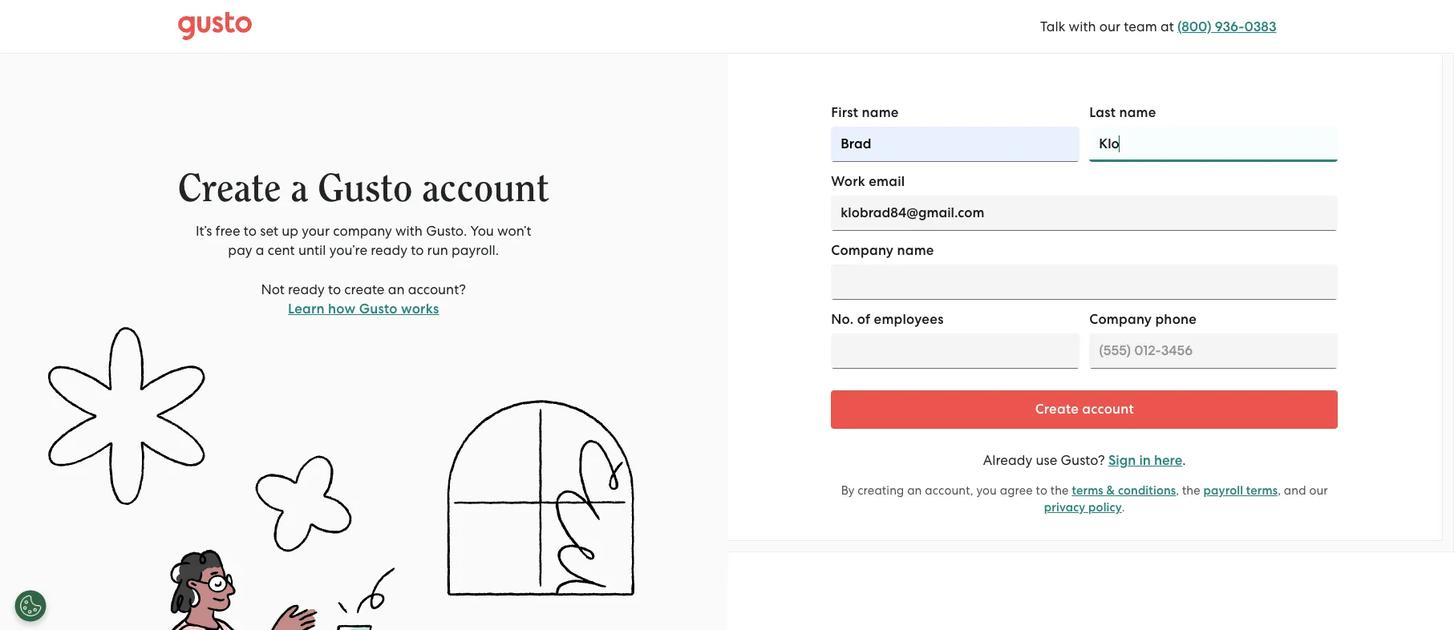 Task type: describe. For each thing, give the bounding box(es) containing it.
first name
[[831, 104, 899, 121]]

1 , from the left
[[1176, 484, 1179, 498]]

gusto?
[[1061, 452, 1105, 469]]

1 horizontal spatial a
[[291, 169, 308, 209]]

company name
[[831, 242, 934, 259]]

1 terms from the left
[[1072, 484, 1104, 498]]

you
[[470, 223, 494, 239]]

. inside the by creating an account, you agree to the terms & conditions , the payroll terms , and our privacy policy .
[[1122, 501, 1125, 515]]

sign
[[1109, 452, 1136, 469]]

create
[[344, 282, 385, 298]]

a inside it's free to set up your company with gusto. you won't pay a cent until you're ready to run payroll.
[[256, 242, 264, 258]]

last
[[1090, 104, 1116, 121]]

not ready to create an account? learn how gusto works
[[261, 282, 466, 318]]

our inside the by creating an account, you agree to the terms & conditions , the payroll terms , and our privacy policy .
[[1310, 484, 1328, 498]]

2 terms from the left
[[1247, 484, 1278, 498]]

to left the run
[[411, 242, 424, 258]]

ready inside not ready to create an account? learn how gusto works
[[288, 282, 325, 298]]

policy
[[1089, 501, 1122, 515]]

use
[[1036, 452, 1058, 469]]

gusto.
[[426, 223, 467, 239]]

free
[[215, 223, 240, 239]]

last name
[[1090, 104, 1157, 121]]

create account
[[1035, 401, 1134, 418]]

talk with our team at (800) 936-0383
[[1040, 18, 1277, 35]]

Company name text field
[[831, 265, 1338, 300]]

sign in here link
[[1109, 452, 1183, 469]]

2 the from the left
[[1182, 484, 1201, 498]]

create account button
[[831, 391, 1338, 429]]

1 the from the left
[[1051, 484, 1069, 498]]

create a gusto account
[[178, 169, 549, 209]]

agree
[[1000, 484, 1033, 498]]

to left set
[[244, 223, 257, 239]]

0 vertical spatial account
[[422, 169, 549, 209]]

to inside not ready to create an account? learn how gusto works
[[328, 282, 341, 298]]

works
[[401, 301, 439, 318]]

first
[[831, 104, 859, 121]]

team
[[1124, 18, 1157, 34]]

Company phone telephone field
[[1090, 334, 1338, 369]]

pay
[[228, 242, 252, 258]]

name for last name
[[1119, 104, 1157, 121]]

it's
[[196, 223, 212, 239]]

work email
[[831, 173, 905, 190]]

No. of employees field
[[831, 334, 1080, 369]]

up
[[282, 223, 298, 239]]

Last name text field
[[1090, 127, 1338, 162]]

won't
[[497, 223, 532, 239]]

already use gusto? sign in here .
[[983, 452, 1186, 469]]

until
[[298, 242, 326, 258]]

ready inside it's free to set up your company with gusto. you won't pay a cent until you're ready to run payroll.
[[371, 242, 408, 258]]

no. of employees
[[831, 311, 944, 328]]

learn how gusto works link
[[288, 301, 439, 318]]

name for company name
[[897, 242, 934, 259]]

how
[[328, 301, 356, 318]]

employees
[[874, 311, 944, 328]]

account,
[[925, 484, 974, 498]]



Task type: vqa. For each thing, say whether or not it's contained in the screenshot.
bottommost minutes
no



Task type: locate. For each thing, give the bounding box(es) containing it.
your
[[302, 223, 330, 239]]

company down company name text box
[[1090, 311, 1152, 328]]

privacy
[[1044, 501, 1086, 515]]

1 horizontal spatial the
[[1182, 484, 1201, 498]]

0 horizontal spatial company
[[831, 242, 894, 259]]

terms up privacy policy link
[[1072, 484, 1104, 498]]

create
[[178, 169, 281, 209], [1035, 401, 1079, 418]]

gusto down "create" on the left of page
[[359, 301, 398, 318]]

1 horizontal spatial ready
[[371, 242, 408, 258]]

1 vertical spatial create
[[1035, 401, 1079, 418]]

1 horizontal spatial our
[[1310, 484, 1328, 498]]

already
[[983, 452, 1033, 469]]

1 vertical spatial a
[[256, 242, 264, 258]]

learn
[[288, 301, 325, 318]]

0 horizontal spatial ready
[[288, 282, 325, 298]]

0383
[[1245, 18, 1277, 35]]

1 vertical spatial our
[[1310, 484, 1328, 498]]

payroll.
[[452, 242, 499, 258]]

an inside the by creating an account, you agree to the terms & conditions , the payroll terms , and our privacy policy .
[[907, 484, 922, 498]]

0 vertical spatial gusto
[[318, 169, 413, 209]]

our inside talk with our team at (800) 936-0383
[[1100, 18, 1121, 34]]

1 horizontal spatial .
[[1183, 452, 1186, 469]]

. right in
[[1183, 452, 1186, 469]]

0 horizontal spatial account
[[422, 169, 549, 209]]

create for create a gusto account
[[178, 169, 281, 209]]

and
[[1284, 484, 1307, 498]]

happy employees in a plant shop image
[[0, 327, 727, 631]]

1 horizontal spatial company
[[1090, 311, 1152, 328]]

1 horizontal spatial account
[[1083, 401, 1134, 418]]

online payroll services, hr, and benefits | gusto image
[[178, 12, 252, 41]]

. inside already use gusto? sign in here .
[[1183, 452, 1186, 469]]

to up how
[[328, 282, 341, 298]]

a right pay at left
[[256, 242, 264, 258]]

at
[[1161, 18, 1174, 34]]

with right talk
[[1069, 18, 1096, 34]]

terms
[[1072, 484, 1104, 498], [1247, 484, 1278, 498]]

ready
[[371, 242, 408, 258], [288, 282, 325, 298]]

0 horizontal spatial create
[[178, 169, 281, 209]]

our left team
[[1100, 18, 1121, 34]]

1 vertical spatial gusto
[[359, 301, 398, 318]]

create up 'free'
[[178, 169, 281, 209]]

to right 'agree'
[[1036, 484, 1048, 498]]

company for company name
[[831, 242, 894, 259]]

terms left 'and'
[[1247, 484, 1278, 498]]

0 vertical spatial with
[[1069, 18, 1096, 34]]

not
[[261, 282, 285, 298]]

account up sign
[[1083, 401, 1134, 418]]

gusto inside not ready to create an account? learn how gusto works
[[359, 301, 398, 318]]

payroll
[[1204, 484, 1244, 498]]

run
[[427, 242, 448, 258]]

name up employees
[[897, 242, 934, 259]]

by creating an account, you agree to the terms & conditions , the payroll terms , and our privacy policy .
[[841, 484, 1328, 515]]

with inside talk with our team at (800) 936-0383
[[1069, 18, 1096, 34]]

0 vertical spatial .
[[1183, 452, 1186, 469]]

set
[[260, 223, 278, 239]]

0 vertical spatial an
[[388, 282, 405, 298]]

1 vertical spatial with
[[396, 223, 423, 239]]

0 horizontal spatial the
[[1051, 484, 1069, 498]]

name right last
[[1119, 104, 1157, 121]]

an right the creating
[[907, 484, 922, 498]]

name
[[862, 104, 899, 121], [1119, 104, 1157, 121], [897, 242, 934, 259]]

the left payroll
[[1182, 484, 1201, 498]]

talk
[[1040, 18, 1066, 34]]

1 vertical spatial an
[[907, 484, 922, 498]]

0 horizontal spatial with
[[396, 223, 423, 239]]

our right 'and'
[[1310, 484, 1328, 498]]

(800) 936-0383 link
[[1178, 18, 1277, 35]]

no.
[[831, 311, 854, 328]]

a
[[291, 169, 308, 209], [256, 242, 264, 258]]

create inside button
[[1035, 401, 1079, 418]]

of
[[857, 311, 871, 328]]

1 horizontal spatial with
[[1069, 18, 1096, 34]]

.
[[1183, 452, 1186, 469], [1122, 501, 1125, 515]]

here
[[1154, 452, 1183, 469]]

0 horizontal spatial .
[[1122, 501, 1125, 515]]

account up the you
[[422, 169, 549, 209]]

phone
[[1156, 311, 1197, 328]]

First name text field
[[831, 127, 1080, 162]]

with left "gusto."
[[396, 223, 423, 239]]

name right first
[[862, 104, 899, 121]]

account
[[422, 169, 549, 209], [1083, 401, 1134, 418]]

it's free to set up your company with gusto. you won't pay a cent until you're ready to run payroll.
[[196, 223, 532, 258]]

company phone
[[1090, 311, 1197, 328]]

an inside not ready to create an account? learn how gusto works
[[388, 282, 405, 298]]

Work email email field
[[831, 196, 1338, 231]]

payroll terms link
[[1204, 484, 1278, 498]]

account?
[[408, 282, 466, 298]]

0 vertical spatial our
[[1100, 18, 1121, 34]]

an up works
[[388, 282, 405, 298]]

you're
[[329, 242, 367, 258]]

1 horizontal spatial an
[[907, 484, 922, 498]]

conditions
[[1118, 484, 1176, 498]]

privacy policy link
[[1044, 501, 1122, 515]]

. down terms & conditions link
[[1122, 501, 1125, 515]]

company up of
[[831, 242, 894, 259]]

ready up learn
[[288, 282, 325, 298]]

create for create account
[[1035, 401, 1079, 418]]

0 vertical spatial company
[[831, 242, 894, 259]]

(800)
[[1178, 18, 1212, 35]]

name for first name
[[862, 104, 899, 121]]

company
[[831, 242, 894, 259], [1090, 311, 1152, 328]]

in
[[1140, 452, 1151, 469]]

a up up
[[291, 169, 308, 209]]

company for company phone
[[1090, 311, 1152, 328]]

,
[[1176, 484, 1179, 498], [1278, 484, 1281, 498]]

&
[[1107, 484, 1115, 498]]

0 vertical spatial a
[[291, 169, 308, 209]]

1 vertical spatial ready
[[288, 282, 325, 298]]

terms & conditions link
[[1072, 484, 1176, 498]]

0 horizontal spatial a
[[256, 242, 264, 258]]

0 horizontal spatial terms
[[1072, 484, 1104, 498]]

, down here
[[1176, 484, 1179, 498]]

1 horizontal spatial ,
[[1278, 484, 1281, 498]]

to inside the by creating an account, you agree to the terms & conditions , the payroll terms , and our privacy policy .
[[1036, 484, 1048, 498]]

0 horizontal spatial our
[[1100, 18, 1121, 34]]

0 vertical spatial create
[[178, 169, 281, 209]]

0 vertical spatial ready
[[371, 242, 408, 258]]

work
[[831, 173, 866, 190]]

1 vertical spatial account
[[1083, 401, 1134, 418]]

creating
[[858, 484, 904, 498]]

create up use
[[1035, 401, 1079, 418]]

1 horizontal spatial terms
[[1247, 484, 1278, 498]]

, left 'and'
[[1278, 484, 1281, 498]]

with
[[1069, 18, 1096, 34], [396, 223, 423, 239]]

ready down company
[[371, 242, 408, 258]]

1 vertical spatial .
[[1122, 501, 1125, 515]]

the
[[1051, 484, 1069, 498], [1182, 484, 1201, 498]]

our
[[1100, 18, 1121, 34], [1310, 484, 1328, 498]]

you
[[977, 484, 997, 498]]

account inside button
[[1083, 401, 1134, 418]]

gusto
[[318, 169, 413, 209], [359, 301, 398, 318]]

the up "privacy"
[[1051, 484, 1069, 498]]

2 , from the left
[[1278, 484, 1281, 498]]

with inside it's free to set up your company with gusto. you won't pay a cent until you're ready to run payroll.
[[396, 223, 423, 239]]

1 horizontal spatial create
[[1035, 401, 1079, 418]]

0 horizontal spatial an
[[388, 282, 405, 298]]

an
[[388, 282, 405, 298], [907, 484, 922, 498]]

936-
[[1215, 18, 1245, 35]]

0 horizontal spatial ,
[[1176, 484, 1179, 498]]

company
[[333, 223, 392, 239]]

gusto up company
[[318, 169, 413, 209]]

cent
[[268, 242, 295, 258]]

to
[[244, 223, 257, 239], [411, 242, 424, 258], [328, 282, 341, 298], [1036, 484, 1048, 498]]

1 vertical spatial company
[[1090, 311, 1152, 328]]

email
[[869, 173, 905, 190]]

by
[[841, 484, 855, 498]]



